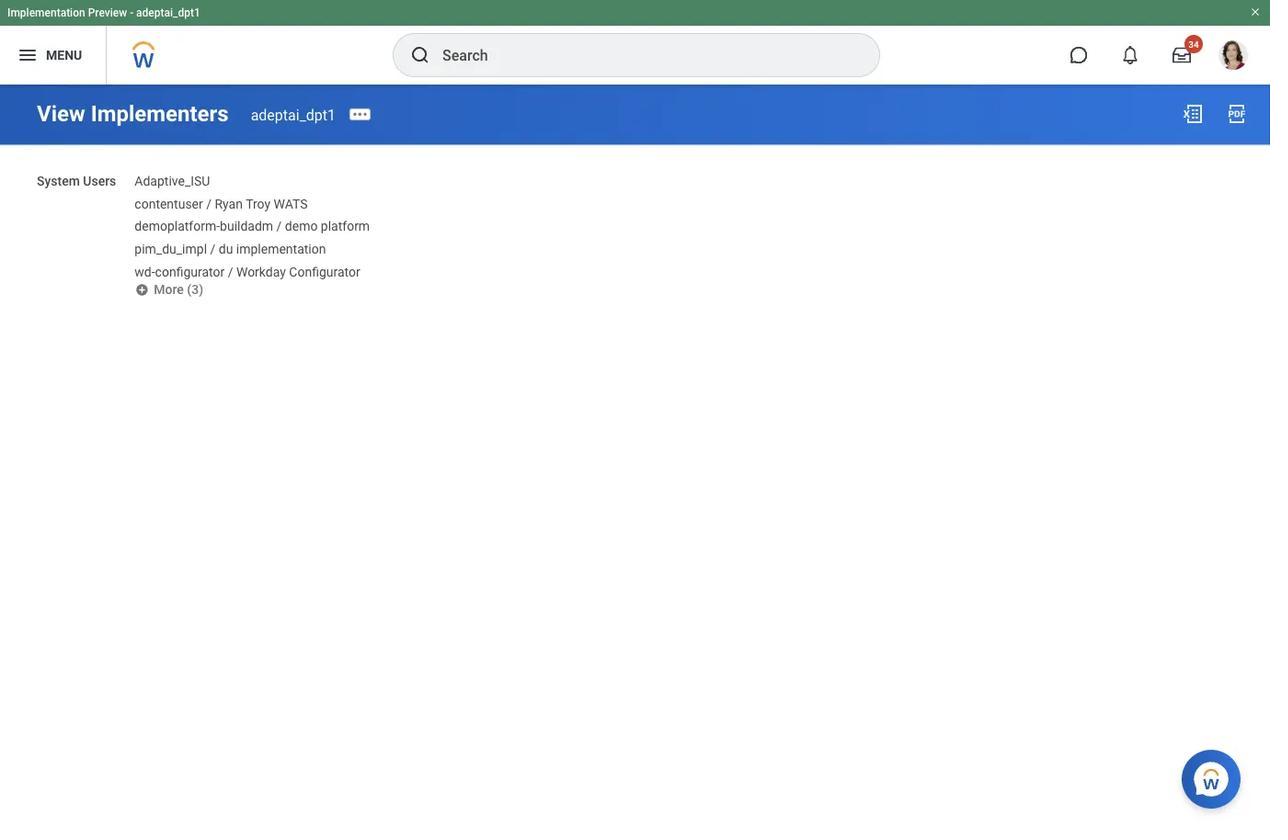 Task type: locate. For each thing, give the bounding box(es) containing it.
adaptive_isu
[[135, 173, 210, 189]]

implementation
[[236, 242, 326, 257]]

system users
[[37, 173, 116, 189]]

implementation preview -   adeptai_dpt1
[[7, 6, 200, 19]]

export to excel image
[[1182, 103, 1204, 125]]

wats
[[274, 196, 308, 211]]

du
[[219, 242, 233, 257]]

more (3)
[[154, 283, 203, 298]]

demoplatform-
[[135, 219, 220, 234]]

0 horizontal spatial adeptai_dpt1
[[136, 6, 200, 19]]

troy
[[246, 196, 271, 211]]

menu
[[46, 47, 82, 63]]

implementers
[[91, 101, 229, 127]]

0 vertical spatial adeptai_dpt1
[[136, 6, 200, 19]]

configurator
[[155, 265, 225, 280]]

adeptai_dpt1 inside the menu banner
[[136, 6, 200, 19]]

implementation
[[7, 6, 85, 19]]

wd-
[[135, 265, 155, 280]]

pim_du_impl
[[135, 242, 207, 257]]

adeptai_dpt1 right -
[[136, 6, 200, 19]]

inbox large image
[[1173, 46, 1191, 64]]

demoplatform-buildadm / demo platform element
[[135, 215, 370, 234]]

adeptai_dpt1
[[136, 6, 200, 19], [251, 106, 336, 123]]

system
[[37, 173, 80, 189]]

profile logan mcneil image
[[1219, 40, 1248, 74]]

adeptai_dpt1 up wats
[[251, 106, 336, 123]]

notifications large image
[[1121, 46, 1140, 64]]

contentuser
[[135, 196, 203, 211]]

1 vertical spatial adeptai_dpt1
[[251, 106, 336, 123]]

view
[[37, 101, 85, 127]]

view printable version (pdf) image
[[1226, 103, 1248, 125]]

1 horizontal spatial adeptai_dpt1
[[251, 106, 336, 123]]

workday
[[236, 265, 286, 280]]

/ left demo in the left of the page
[[277, 219, 282, 234]]

/ left du
[[210, 242, 216, 257]]

/
[[206, 196, 212, 211], [277, 219, 282, 234], [210, 242, 216, 257], [228, 265, 233, 280]]

34 button
[[1162, 35, 1203, 75]]

(3)
[[187, 283, 203, 298]]



Task type: vqa. For each thing, say whether or not it's contained in the screenshot.
the 2
no



Task type: describe. For each thing, give the bounding box(es) containing it.
/ down du
[[228, 265, 233, 280]]

close environment banner image
[[1250, 6, 1261, 17]]

demoplatform-buildadm / demo platform
[[135, 219, 370, 234]]

demo
[[285, 219, 318, 234]]

adeptai_dpt1 inside view implementers main content
[[251, 106, 336, 123]]

search image
[[409, 44, 431, 66]]

more (3) button
[[135, 281, 205, 299]]

buildadm
[[220, 219, 273, 234]]

34
[[1189, 39, 1199, 50]]

justify image
[[17, 44, 39, 66]]

items selected list
[[135, 170, 399, 281]]

Search Workday  search field
[[442, 35, 842, 75]]

contentuser / ryan troy wats element
[[135, 192, 308, 211]]

more
[[154, 283, 184, 298]]

view implementers
[[37, 101, 229, 127]]

configurator
[[289, 265, 360, 280]]

platform
[[321, 219, 370, 234]]

-
[[130, 6, 133, 19]]

adeptai_dpt1 link
[[251, 106, 336, 123]]

adaptive_isu element
[[135, 170, 210, 189]]

/ left ryan
[[206, 196, 212, 211]]

pim_du_impl / du implementation wd-configurator / workday configurator
[[135, 242, 360, 280]]

menu button
[[0, 26, 106, 85]]

contentuser / ryan troy wats
[[135, 196, 308, 211]]

menu banner
[[0, 0, 1270, 85]]

wd-configurator / workday configurator element
[[135, 261, 360, 280]]

view implementers main content
[[0, 85, 1270, 316]]

ryan
[[215, 196, 243, 211]]

users
[[83, 173, 116, 189]]

preview
[[88, 6, 127, 19]]

pim_du_impl / du implementation element
[[135, 238, 326, 257]]



